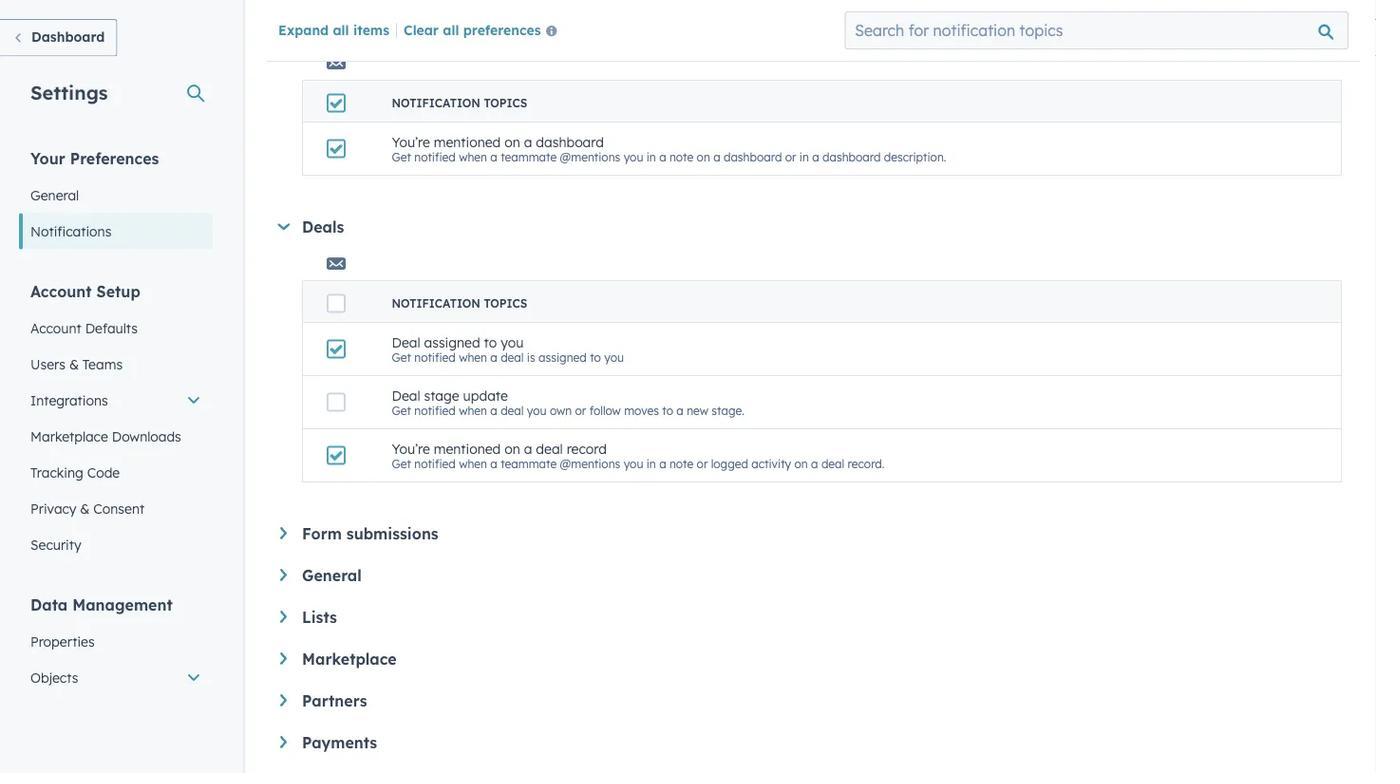 Task type: vqa. For each thing, say whether or not it's contained in the screenshot.
included
no



Task type: locate. For each thing, give the bounding box(es) containing it.
marketplace up partners at the bottom
[[302, 650, 397, 669]]

mentioned inside you're mentioned on a deal record get notified when a teammate @mentions you in a note or logged activity on a deal record.
[[434, 440, 501, 457]]

deal inside deal assigned to you get notified when a deal is assigned to you
[[501, 350, 524, 365]]

& for users
[[69, 356, 79, 372]]

& right users
[[69, 356, 79, 372]]

caret image inside dashboards dropdown button
[[278, 23, 290, 30]]

topics
[[484, 96, 527, 110], [484, 296, 527, 311]]

deal stage update get notified when a deal you own or follow moves to a new stage.
[[392, 387, 745, 418]]

or left logged on the bottom right of the page
[[697, 457, 708, 471]]

caret image inside lists "dropdown button"
[[280, 611, 287, 623]]

1 vertical spatial you're
[[392, 440, 430, 457]]

to right moves
[[662, 403, 673, 418]]

form submissions
[[302, 524, 439, 543]]

assigned up stage
[[424, 334, 480, 350]]

1 vertical spatial deal
[[392, 387, 420, 403]]

2 all from the left
[[443, 21, 459, 38]]

0 vertical spatial deal
[[392, 334, 420, 350]]

&
[[69, 356, 79, 372], [80, 500, 90, 517]]

mentioned
[[434, 133, 501, 150], [434, 440, 501, 457]]

1 vertical spatial notification topics
[[392, 296, 527, 311]]

0 vertical spatial topics
[[484, 96, 527, 110]]

1 horizontal spatial to
[[590, 350, 601, 365]]

deal inside deal stage update get notified when a deal you own or follow moves to a new stage.
[[392, 387, 420, 403]]

0 vertical spatial mentioned
[[434, 133, 501, 150]]

your preferences element
[[19, 148, 213, 249]]

all
[[333, 21, 349, 38], [443, 21, 459, 38]]

0 horizontal spatial marketplace
[[30, 428, 108, 445]]

@mentions inside you're mentioned on a dashboard get notified when a teammate @mentions you in a note on a dashboard or in a dashboard description.
[[560, 150, 621, 164]]

0 vertical spatial notification
[[392, 96, 481, 110]]

or right own
[[575, 403, 586, 418]]

2 get from the top
[[392, 350, 411, 365]]

1 topics from the top
[[484, 96, 527, 110]]

partners button
[[280, 692, 1342, 711]]

0 vertical spatial you're
[[392, 133, 430, 150]]

notification down clear
[[392, 96, 481, 110]]

or
[[785, 150, 796, 164], [575, 403, 586, 418], [697, 457, 708, 471]]

caret image left dashboards on the left top of the page
[[278, 23, 290, 30]]

0 vertical spatial @mentions
[[560, 150, 621, 164]]

get inside deal assigned to you get notified when a deal is assigned to you
[[392, 350, 411, 365]]

1 vertical spatial topics
[[484, 296, 527, 311]]

2 deal from the top
[[392, 387, 420, 403]]

caret image left payments
[[280, 736, 287, 748]]

1 notification topics from the top
[[392, 96, 527, 110]]

4 notified from the top
[[414, 457, 456, 471]]

1 vertical spatial account
[[30, 320, 81, 336]]

on
[[505, 133, 520, 150], [697, 150, 710, 164], [505, 440, 520, 457], [795, 457, 808, 471]]

teammate inside you're mentioned on a dashboard get notified when a teammate @mentions you in a note on a dashboard or in a dashboard description.
[[501, 150, 557, 164]]

to
[[484, 334, 497, 350], [590, 350, 601, 365], [662, 403, 673, 418]]

caret image
[[280, 527, 287, 539], [280, 569, 287, 581], [280, 653, 287, 665], [280, 694, 287, 707]]

caret image inside marketplace dropdown button
[[280, 653, 287, 665]]

clear all preferences button
[[404, 20, 565, 43]]

you inside you're mentioned on a deal record get notified when a teammate @mentions you in a note or logged activity on a deal record.
[[624, 457, 643, 471]]

caret image for lists
[[280, 611, 287, 623]]

teams
[[83, 356, 123, 372]]

notification
[[392, 96, 481, 110], [392, 296, 481, 311]]

you're
[[392, 133, 430, 150], [392, 440, 430, 457]]

you're for you're mentioned on a dashboard
[[392, 133, 430, 150]]

caret image left lists
[[280, 611, 287, 623]]

1 account from the top
[[30, 282, 92, 301]]

caret image
[[278, 23, 290, 30], [278, 223, 290, 230], [280, 611, 287, 623], [280, 736, 287, 748]]

items
[[353, 21, 389, 38]]

0 vertical spatial &
[[69, 356, 79, 372]]

1 vertical spatial &
[[80, 500, 90, 517]]

2 topics from the top
[[484, 296, 527, 311]]

dashboards button
[[277, 17, 1342, 36]]

get
[[392, 150, 411, 164], [392, 350, 411, 365], [392, 403, 411, 418], [392, 457, 411, 471]]

1 get from the top
[[392, 150, 411, 164]]

account for account setup
[[30, 282, 92, 301]]

deal
[[392, 334, 420, 350], [392, 387, 420, 403]]

@mentions
[[560, 150, 621, 164], [560, 457, 621, 471]]

caret image inside "general" dropdown button
[[280, 569, 287, 581]]

privacy & consent
[[30, 500, 145, 517]]

1 horizontal spatial general
[[302, 566, 362, 585]]

form submissions button
[[280, 524, 1342, 543]]

when
[[459, 150, 487, 164], [459, 350, 487, 365], [459, 403, 487, 418], [459, 457, 487, 471]]

or up deals dropdown button
[[785, 150, 796, 164]]

caret image inside deals dropdown button
[[278, 223, 290, 230]]

all inside button
[[443, 21, 459, 38]]

deal inside deal stage update get notified when a deal you own or follow moves to a new stage.
[[501, 403, 524, 418]]

stage.
[[712, 403, 745, 418]]

all for clear
[[443, 21, 459, 38]]

general link
[[19, 177, 213, 213]]

notification for deals
[[392, 296, 481, 311]]

users
[[30, 356, 66, 372]]

marketplace button
[[280, 650, 1342, 669]]

expand all items
[[278, 21, 389, 38]]

0 horizontal spatial general
[[30, 187, 79, 203]]

defaults
[[85, 320, 138, 336]]

0 horizontal spatial &
[[69, 356, 79, 372]]

deal for deal assigned to you
[[392, 334, 420, 350]]

1 horizontal spatial dashboard
[[724, 150, 782, 164]]

0 vertical spatial teammate
[[501, 150, 557, 164]]

notified inside you're mentioned on a deal record get notified when a teammate @mentions you in a note or logged activity on a deal record.
[[414, 457, 456, 471]]

1 horizontal spatial or
[[697, 457, 708, 471]]

0 horizontal spatial to
[[484, 334, 497, 350]]

your preferences
[[30, 149, 159, 168]]

1 horizontal spatial &
[[80, 500, 90, 517]]

deal left own
[[501, 403, 524, 418]]

users & teams link
[[19, 346, 213, 382]]

1 caret image from the top
[[280, 527, 287, 539]]

0 vertical spatial note
[[670, 150, 694, 164]]

marketplace downloads link
[[19, 418, 213, 455]]

general down "form"
[[302, 566, 362, 585]]

1 teammate from the top
[[501, 150, 557, 164]]

0 vertical spatial marketplace
[[30, 428, 108, 445]]

data management
[[30, 595, 173, 614]]

general down your
[[30, 187, 79, 203]]

2 mentioned from the top
[[434, 440, 501, 457]]

expand all items button
[[278, 21, 389, 38]]

0 vertical spatial account
[[30, 282, 92, 301]]

3 caret image from the top
[[280, 653, 287, 665]]

2 @mentions from the top
[[560, 457, 621, 471]]

0 horizontal spatial dashboard
[[536, 133, 604, 150]]

notification topics up deal assigned to you get notified when a deal is assigned to you
[[392, 296, 527, 311]]

caret image for payments
[[280, 736, 287, 748]]

1 vertical spatial general
[[302, 566, 362, 585]]

to left is at the top left
[[484, 334, 497, 350]]

0 vertical spatial general
[[30, 187, 79, 203]]

1 mentioned from the top
[[434, 133, 501, 150]]

4 caret image from the top
[[280, 694, 287, 707]]

deal
[[501, 350, 524, 365], [501, 403, 524, 418], [536, 440, 563, 457], [822, 457, 845, 471]]

account up account defaults
[[30, 282, 92, 301]]

mentioned inside you're mentioned on a dashboard get notified when a teammate @mentions you in a note on a dashboard or in a dashboard description.
[[434, 133, 501, 150]]

2 caret image from the top
[[280, 569, 287, 581]]

& inside 'link'
[[69, 356, 79, 372]]

caret image inside payments dropdown button
[[280, 736, 287, 748]]

assigned right is at the top left
[[539, 350, 587, 365]]

record.
[[848, 457, 885, 471]]

marketplace
[[30, 428, 108, 445], [302, 650, 397, 669]]

1 when from the top
[[459, 150, 487, 164]]

notification topics down 'clear all preferences'
[[392, 96, 527, 110]]

2 you're from the top
[[392, 440, 430, 457]]

caret image inside 'form submissions' dropdown button
[[280, 527, 287, 539]]

1 vertical spatial teammate
[[501, 457, 557, 471]]

deal left is at the top left
[[501, 350, 524, 365]]

topics down preferences
[[484, 96, 527, 110]]

you're mentioned on a dashboard get notified when a teammate @mentions you in a note on a dashboard or in a dashboard description.
[[392, 133, 947, 164]]

1 @mentions from the top
[[560, 150, 621, 164]]

0 vertical spatial notification topics
[[392, 96, 527, 110]]

1 vertical spatial notification
[[392, 296, 481, 311]]

1 notified from the top
[[414, 150, 456, 164]]

2 horizontal spatial to
[[662, 403, 673, 418]]

dashboard
[[536, 133, 604, 150], [724, 150, 782, 164], [823, 150, 881, 164]]

2 when from the top
[[459, 350, 487, 365]]

2 horizontal spatial or
[[785, 150, 796, 164]]

0 horizontal spatial all
[[333, 21, 349, 38]]

3 notified from the top
[[414, 403, 456, 418]]

marketplace down integrations
[[30, 428, 108, 445]]

form
[[302, 524, 342, 543]]

2 teammate from the top
[[501, 457, 557, 471]]

note inside you're mentioned on a dashboard get notified when a teammate @mentions you in a note on a dashboard or in a dashboard description.
[[670, 150, 694, 164]]

deal inside deal assigned to you get notified when a deal is assigned to you
[[392, 334, 420, 350]]

notification topics for deals
[[392, 296, 527, 311]]

1 horizontal spatial marketplace
[[302, 650, 397, 669]]

account defaults
[[30, 320, 138, 336]]

all right clear
[[443, 21, 459, 38]]

topics up deal assigned to you get notified when a deal is assigned to you
[[484, 296, 527, 311]]

caret image for form submissions
[[280, 527, 287, 539]]

own
[[550, 403, 572, 418]]

1 all from the left
[[333, 21, 349, 38]]

description.
[[884, 150, 947, 164]]

integrations button
[[19, 382, 213, 418]]

in
[[647, 150, 656, 164], [800, 150, 809, 164], [647, 457, 656, 471]]

2 notification topics from the top
[[392, 296, 527, 311]]

to up deal stage update get notified when a deal you own or follow moves to a new stage.
[[590, 350, 601, 365]]

you're inside you're mentioned on a dashboard get notified when a teammate @mentions you in a note on a dashboard or in a dashboard description.
[[392, 133, 430, 150]]

caret image for general
[[280, 569, 287, 581]]

downloads
[[112, 428, 181, 445]]

marketplace inside account setup element
[[30, 428, 108, 445]]

update
[[463, 387, 508, 403]]

notifications
[[30, 223, 112, 239]]

0 horizontal spatial or
[[575, 403, 586, 418]]

all left items
[[333, 21, 349, 38]]

record
[[567, 440, 607, 457]]

notification up deal assigned to you get notified when a deal is assigned to you
[[392, 296, 481, 311]]

a
[[524, 133, 532, 150], [490, 150, 498, 164], [659, 150, 666, 164], [714, 150, 721, 164], [812, 150, 819, 164], [490, 350, 498, 365], [490, 403, 498, 418], [677, 403, 684, 418], [524, 440, 532, 457], [490, 457, 498, 471], [659, 457, 666, 471], [811, 457, 818, 471]]

notified inside you're mentioned on a dashboard get notified when a teammate @mentions you in a note on a dashboard or in a dashboard description.
[[414, 150, 456, 164]]

mentioned for dashboard
[[434, 133, 501, 150]]

caret image inside partners dropdown button
[[280, 694, 287, 707]]

when inside deal assigned to you get notified when a deal is assigned to you
[[459, 350, 487, 365]]

4 when from the top
[[459, 457, 487, 471]]

account
[[30, 282, 92, 301], [30, 320, 81, 336]]

topics for dashboards
[[484, 96, 527, 110]]

1 vertical spatial note
[[670, 457, 694, 471]]

1 vertical spatial or
[[575, 403, 586, 418]]

caret image left deals
[[278, 223, 290, 230]]

2 notification from the top
[[392, 296, 481, 311]]

2 note from the top
[[670, 457, 694, 471]]

caret image for dashboards
[[278, 23, 290, 30]]

tracking code link
[[19, 455, 213, 491]]

when inside you're mentioned on a dashboard get notified when a teammate @mentions you in a note on a dashboard or in a dashboard description.
[[459, 150, 487, 164]]

you're inside you're mentioned on a deal record get notified when a teammate @mentions you in a note or logged activity on a deal record.
[[392, 440, 430, 457]]

note
[[670, 150, 694, 164], [670, 457, 694, 471]]

when inside you're mentioned on a deal record get notified when a teammate @mentions you in a note or logged activity on a deal record.
[[459, 457, 487, 471]]

2 notified from the top
[[414, 350, 456, 365]]

notification topics
[[392, 96, 527, 110], [392, 296, 527, 311]]

1 horizontal spatial all
[[443, 21, 459, 38]]

1 note from the top
[[670, 150, 694, 164]]

in inside you're mentioned on a deal record get notified when a teammate @mentions you in a note or logged activity on a deal record.
[[647, 457, 656, 471]]

expand
[[278, 21, 329, 38]]

1 vertical spatial marketplace
[[302, 650, 397, 669]]

1 deal from the top
[[392, 334, 420, 350]]

1 vertical spatial @mentions
[[560, 457, 621, 471]]

0 vertical spatial or
[[785, 150, 796, 164]]

assigned
[[424, 334, 480, 350], [539, 350, 587, 365]]

3 get from the top
[[392, 403, 411, 418]]

4 get from the top
[[392, 457, 411, 471]]

marketplace downloads
[[30, 428, 181, 445]]

account up users
[[30, 320, 81, 336]]

1 vertical spatial mentioned
[[434, 440, 501, 457]]

2 account from the top
[[30, 320, 81, 336]]

1 notification from the top
[[392, 96, 481, 110]]

2 vertical spatial or
[[697, 457, 708, 471]]

you
[[624, 150, 643, 164], [501, 334, 524, 350], [604, 350, 624, 365], [527, 403, 547, 418], [624, 457, 643, 471]]

1 you're from the top
[[392, 133, 430, 150]]

3 when from the top
[[459, 403, 487, 418]]

to inside deal stage update get notified when a deal you own or follow moves to a new stage.
[[662, 403, 673, 418]]

account inside account defaults link
[[30, 320, 81, 336]]

& right privacy
[[80, 500, 90, 517]]

new
[[687, 403, 709, 418]]



Task type: describe. For each thing, give the bounding box(es) containing it.
privacy & consent link
[[19, 491, 213, 527]]

& for privacy
[[80, 500, 90, 517]]

teammate inside you're mentioned on a deal record get notified when a teammate @mentions you in a note or logged activity on a deal record.
[[501, 457, 557, 471]]

deals
[[302, 218, 344, 237]]

marketplace for marketplace
[[302, 650, 397, 669]]

deal assigned to you get notified when a deal is assigned to you
[[392, 334, 624, 365]]

Search for notification topics search field
[[845, 11, 1349, 49]]

caret image for partners
[[280, 694, 287, 707]]

data
[[30, 595, 68, 614]]

security link
[[19, 527, 213, 563]]

you inside you're mentioned on a dashboard get notified when a teammate @mentions you in a note on a dashboard or in a dashboard description.
[[624, 150, 643, 164]]

@mentions inside you're mentioned on a deal record get notified when a teammate @mentions you in a note or logged activity on a deal record.
[[560, 457, 621, 471]]

0 horizontal spatial assigned
[[424, 334, 480, 350]]

general button
[[280, 566, 1342, 585]]

notification for dashboards
[[392, 96, 481, 110]]

notified inside deal stage update get notified when a deal you own or follow moves to a new stage.
[[414, 403, 456, 418]]

lists button
[[280, 608, 1342, 627]]

objects button
[[19, 660, 213, 696]]

topics for deals
[[484, 296, 527, 311]]

account setup
[[30, 282, 140, 301]]

data management element
[[19, 594, 213, 768]]

or inside you're mentioned on a deal record get notified when a teammate @mentions you in a note or logged activity on a deal record.
[[697, 457, 708, 471]]

stage
[[424, 387, 459, 403]]

dashboards
[[302, 17, 393, 36]]

follow
[[590, 403, 621, 418]]

your
[[30, 149, 65, 168]]

general inside 'link'
[[30, 187, 79, 203]]

all for expand
[[333, 21, 349, 38]]

management
[[72, 595, 173, 614]]

security
[[30, 536, 81, 553]]

users & teams
[[30, 356, 123, 372]]

partners
[[302, 692, 367, 711]]

2 horizontal spatial dashboard
[[823, 150, 881, 164]]

deal left the record in the left of the page
[[536, 440, 563, 457]]

account for account defaults
[[30, 320, 81, 336]]

settings
[[30, 80, 108, 104]]

get inside deal stage update get notified when a deal you own or follow moves to a new stage.
[[392, 403, 411, 418]]

a inside deal assigned to you get notified when a deal is assigned to you
[[490, 350, 498, 365]]

mentioned for deal
[[434, 440, 501, 457]]

payments button
[[280, 733, 1342, 752]]

preferences
[[463, 21, 541, 38]]

get inside you're mentioned on a dashboard get notified when a teammate @mentions you in a note on a dashboard or in a dashboard description.
[[392, 150, 411, 164]]

account setup element
[[19, 281, 213, 563]]

logged
[[711, 457, 748, 471]]

account defaults link
[[19, 310, 213, 346]]

deals button
[[277, 218, 1342, 237]]

setup
[[96, 282, 140, 301]]

marketplace for marketplace downloads
[[30, 428, 108, 445]]

you're for you're mentioned on a deal record
[[392, 440, 430, 457]]

caret image for marketplace
[[280, 653, 287, 665]]

consent
[[93, 500, 145, 517]]

notification topics for dashboards
[[392, 96, 527, 110]]

when inside deal stage update get notified when a deal you own or follow moves to a new stage.
[[459, 403, 487, 418]]

clear
[[404, 21, 439, 38]]

is
[[527, 350, 535, 365]]

lists
[[302, 608, 337, 627]]

dashboard
[[31, 28, 105, 45]]

deal left record.
[[822, 457, 845, 471]]

tracking code
[[30, 464, 120, 481]]

you're mentioned on a deal record get notified when a teammate @mentions you in a note or logged activity on a deal record.
[[392, 440, 885, 471]]

notified inside deal assigned to you get notified when a deal is assigned to you
[[414, 350, 456, 365]]

deal for deal stage update
[[392, 387, 420, 403]]

caret image for deals
[[278, 223, 290, 230]]

activity
[[752, 457, 791, 471]]

dashboard link
[[0, 19, 117, 57]]

properties link
[[19, 624, 213, 660]]

you inside deal stage update get notified when a deal you own or follow moves to a new stage.
[[527, 403, 547, 418]]

clear all preferences
[[404, 21, 541, 38]]

get inside you're mentioned on a deal record get notified when a teammate @mentions you in a note or logged activity on a deal record.
[[392, 457, 411, 471]]

submissions
[[347, 524, 439, 543]]

objects
[[30, 669, 78, 686]]

or inside you're mentioned on a dashboard get notified when a teammate @mentions you in a note on a dashboard or in a dashboard description.
[[785, 150, 796, 164]]

integrations
[[30, 392, 108, 408]]

payments
[[302, 733, 377, 752]]

notifications link
[[19, 213, 213, 249]]

note inside you're mentioned on a deal record get notified when a teammate @mentions you in a note or logged activity on a deal record.
[[670, 457, 694, 471]]

code
[[87, 464, 120, 481]]

properties
[[30, 633, 95, 650]]

moves
[[624, 403, 659, 418]]

1 horizontal spatial assigned
[[539, 350, 587, 365]]

privacy
[[30, 500, 76, 517]]

tracking
[[30, 464, 83, 481]]

preferences
[[70, 149, 159, 168]]

or inside deal stage update get notified when a deal you own or follow moves to a new stage.
[[575, 403, 586, 418]]



